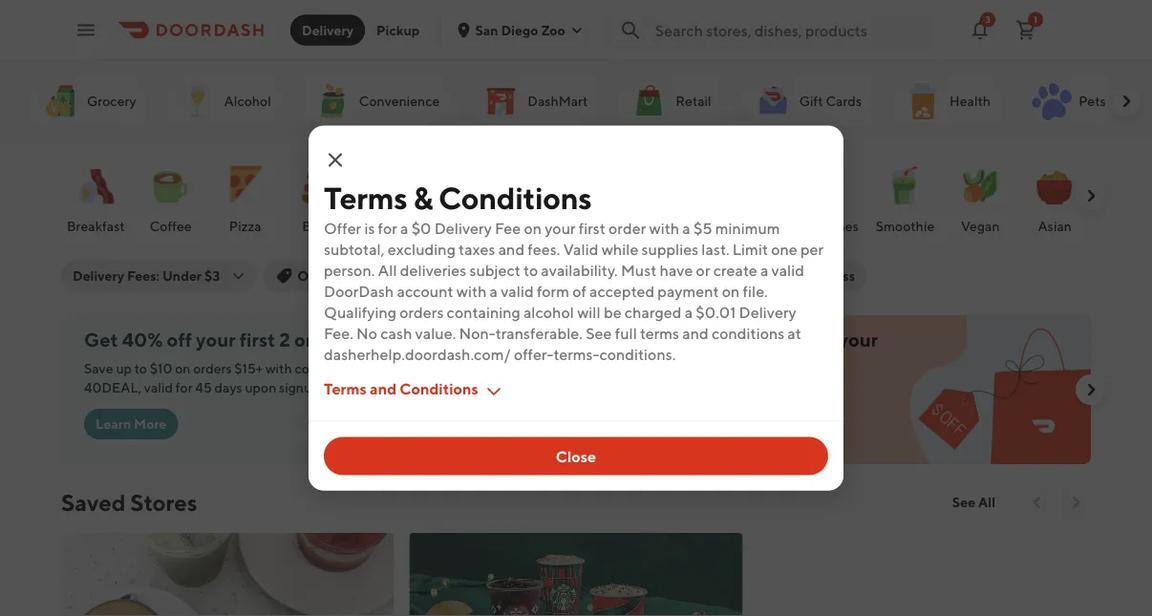 Task type: vqa. For each thing, say whether or not it's contained in the screenshot.
leftmost 'first'
yes



Task type: describe. For each thing, give the bounding box(es) containing it.
food
[[394, 218, 426, 234]]

see inside see all link
[[953, 495, 976, 510]]

deliveries
[[400, 261, 467, 279]]

for inside "get 40% off your first 2 orders save up to $10 on orders $15+ with code 40deal, valid for 45 days upon signup"
[[176, 380, 193, 396]]

$15+
[[235, 361, 263, 377]]

zoo
[[542, 22, 566, 38]]

last.
[[702, 240, 730, 258]]

order.
[[647, 352, 699, 374]]

cash
[[381, 324, 412, 342]]

offers
[[298, 268, 338, 284]]

get
[[84, 329, 118, 351]]

breakfast burrito
[[517, 218, 620, 234]]

terms
[[641, 324, 680, 342]]

be
[[604, 303, 622, 321]]

minimum
[[716, 219, 781, 237]]

availability.
[[541, 261, 618, 279]]

code
[[295, 361, 325, 377]]

a right fast
[[401, 219, 409, 237]]

file.
[[743, 282, 768, 300]]

healthy
[[642, 218, 690, 234]]

dashpass button
[[758, 261, 867, 292]]

qualifying
[[324, 303, 397, 321]]

terms and conditions button
[[324, 380, 506, 406]]

over
[[442, 268, 473, 284]]

terms-
[[554, 345, 600, 363]]

under 30 min
[[569, 268, 655, 284]]

$0 inside "offer is for a $0 delivery fee on your first order with a $5 minimum subtotal, excluding taxes and fees. valid while supplies last.  limit one per person. all deliveries subject to availability. must have or create a valid doordash account with a valid form of accepted payment on file. qualifying orders containing alcohol will be charged a $0.01 delivery fee. no cash value. non-transferable. see full terms and conditions at dasherhelp.doordash.com/ offer-terms-conditions."
[[412, 219, 432, 237]]

a down payment
[[685, 303, 693, 321]]

offers button
[[263, 261, 349, 292]]

retail image
[[626, 78, 672, 124]]

over 4.5
[[442, 268, 496, 284]]

on up fees.
[[524, 219, 542, 237]]

$10
[[150, 361, 172, 377]]

0 horizontal spatial next button of carousel image
[[1082, 380, 1101, 400]]

more for get 40% off your first 2 orders
[[134, 416, 167, 432]]

transferable.
[[496, 324, 583, 342]]

grocery
[[87, 93, 136, 109]]

offer is for a $0 delivery fee on your first order with a $5 minimum subtotal, excluding taxes and fees. valid while supplies last.  limit one per person. all deliveries subject to availability. must have or create a valid doordash account with a valid form of accepted payment on file. qualifying orders containing alcohol will be charged a $0.01 delivery fee. no cash value. non-transferable. see full terms and conditions at dasherhelp.doordash.com/ offer-terms-conditions.
[[324, 219, 824, 363]]

1 vertical spatial pickup
[[368, 268, 412, 284]]

health link
[[893, 76, 1003, 126]]

2 vertical spatial orders
[[193, 361, 232, 377]]

terms for terms & conditions
[[324, 180, 408, 216]]

asian
[[1039, 218, 1072, 234]]

fast food
[[366, 218, 426, 234]]

conditions.
[[600, 345, 676, 363]]

limit
[[733, 240, 769, 258]]

retail
[[676, 93, 712, 109]]

first inside "get 40% off your first 2 orders save up to $10 on orders $15+ with code 40deal, valid for 45 days upon signup"
[[240, 329, 276, 351]]

a inside enjoy a $0 delivery fee on your first order.
[[662, 329, 672, 351]]

over 4.5 button
[[431, 261, 550, 292]]

gift cards image
[[750, 78, 796, 124]]

up
[[116, 361, 132, 377]]

supplies
[[642, 240, 699, 258]]

0 vertical spatial and
[[499, 240, 525, 258]]

subtotal,
[[324, 240, 385, 258]]

of
[[573, 282, 587, 300]]

order
[[609, 219, 646, 237]]

per
[[801, 240, 824, 258]]

first inside enjoy a $0 delivery fee on your first order.
[[607, 352, 643, 374]]

terms & conditions dialog
[[309, 126, 844, 491]]

1 items, open order cart image
[[1015, 19, 1038, 42]]

fee
[[495, 219, 521, 237]]

under 30 min button
[[558, 261, 666, 292]]

1 horizontal spatial with
[[457, 282, 487, 300]]

charged
[[625, 303, 682, 321]]

fee
[[780, 329, 808, 351]]

previous button of carousel image
[[1029, 493, 1048, 512]]

see inside "offer is for a $0 delivery fee on your first order with a $5 minimum subtotal, excluding taxes and fees. valid while supplies last.  limit one per person. all deliveries subject to availability. must have or create a valid doordash account with a valid form of accepted payment on file. qualifying orders containing alcohol will be charged a $0.01 delivery fee. no cash value. non-transferable. see full terms and conditions at dasherhelp.doordash.com/ offer-terms-conditions."
[[586, 324, 612, 342]]

smoothie
[[876, 218, 935, 234]]

one
[[772, 240, 798, 258]]

full
[[615, 324, 637, 342]]

1 vertical spatial and
[[683, 324, 709, 342]]

your inside enjoy a $0 delivery fee on your first order.
[[839, 329, 879, 351]]

account
[[397, 282, 454, 300]]

dashmart
[[528, 93, 588, 109]]

conditions for terms & conditions
[[439, 180, 592, 216]]

all inside "offer is for a $0 delivery fee on your first order with a $5 minimum subtotal, excluding taxes and fees. valid while supplies last.  limit one per person. all deliveries subject to availability. must have or create a valid doordash account with a valid form of accepted payment on file. qualifying orders containing alcohol will be charged a $0.01 delivery fee. no cash value. non-transferable. see full terms and conditions at dasherhelp.doordash.com/ offer-terms-conditions."
[[378, 261, 397, 279]]

on inside enjoy a $0 delivery fee on your first order.
[[812, 329, 835, 351]]

1 vertical spatial all
[[979, 495, 996, 510]]

have
[[660, 261, 693, 279]]

breakfast for breakfast burrito
[[517, 218, 575, 234]]

with inside "get 40% off your first 2 orders save up to $10 on orders $15+ with code 40deal, valid for 45 days upon signup"
[[266, 361, 292, 377]]

get 40% off your first 2 orders save up to $10 on orders $15+ with code 40deal, valid for 45 days upon signup
[[84, 329, 351, 396]]

san diego zoo
[[476, 22, 566, 38]]

dasherhelp.doordash.com/
[[324, 345, 511, 363]]

saved stores link
[[61, 488, 197, 518]]

excluding
[[388, 240, 456, 258]]

valid inside "get 40% off your first 2 orders save up to $10 on orders $15+ with code 40deal, valid for 45 days upon signup"
[[144, 380, 173, 396]]

delivery button
[[291, 15, 365, 45]]

form
[[537, 282, 570, 300]]

2
[[279, 329, 291, 351]]

fees.
[[528, 240, 561, 258]]

breakfast for breakfast
[[67, 218, 125, 234]]

40%
[[122, 329, 163, 351]]

san
[[476, 22, 499, 38]]

conditions for terms and conditions
[[400, 380, 479, 398]]

fee.
[[324, 324, 354, 342]]

delivery up the taxes
[[435, 219, 492, 237]]

conditions
[[712, 324, 785, 342]]

alcohol
[[224, 93, 271, 109]]

4.5
[[476, 268, 496, 284]]

delivery down file.
[[739, 303, 797, 321]]

1 button
[[1008, 11, 1046, 49]]

grocery link
[[30, 76, 148, 126]]

$0.01
[[696, 303, 736, 321]]



Task type: locate. For each thing, give the bounding box(es) containing it.
your inside "offer is for a $0 delivery fee on your first order with a $5 minimum subtotal, excluding taxes and fees. valid while supplies last.  limit one per person. all deliveries subject to availability. must have or create a valid doordash account with a valid form of accepted payment on file. qualifying orders containing alcohol will be charged a $0.01 delivery fee. no cash value. non-transferable. see full terms and conditions at dasherhelp.doordash.com/ offer-terms-conditions."
[[545, 219, 576, 237]]

learn more for enjoy a $0 delivery fee on your first order.
[[619, 420, 690, 436]]

1 vertical spatial terms
[[324, 380, 367, 398]]

1 vertical spatial next button of carousel image
[[1082, 380, 1101, 400]]

see left previous button of carousel image
[[953, 495, 976, 510]]

a left $5
[[683, 219, 691, 237]]

more
[[134, 416, 167, 432], [657, 420, 690, 436]]

see all link
[[941, 488, 1008, 518]]

1 horizontal spatial to
[[524, 261, 538, 279]]

delivery left fees:
[[73, 268, 124, 284]]

1 vertical spatial with
[[457, 282, 487, 300]]

0 horizontal spatial $0
[[412, 219, 432, 237]]

learn more down "order." at bottom
[[619, 420, 690, 436]]

will
[[578, 303, 601, 321]]

0 vertical spatial to
[[524, 261, 538, 279]]

convenience image
[[310, 78, 355, 124]]

see
[[586, 324, 612, 342], [953, 495, 976, 510]]

1 horizontal spatial for
[[378, 219, 398, 237]]

2 vertical spatial first
[[607, 352, 643, 374]]

1 horizontal spatial first
[[579, 219, 606, 237]]

fast
[[366, 218, 391, 234]]

1 vertical spatial valid
[[501, 282, 534, 300]]

terms down code
[[324, 380, 367, 398]]

40deal,
[[84, 380, 141, 396]]

$0 inside enjoy a $0 delivery fee on your first order.
[[676, 329, 701, 351]]

0 horizontal spatial for
[[176, 380, 193, 396]]

all left previous button of carousel image
[[979, 495, 996, 510]]

burrito
[[578, 218, 620, 234]]

retail link
[[619, 76, 723, 126]]

or
[[697, 261, 711, 279]]

doordash
[[324, 282, 394, 300]]

0 vertical spatial with
[[650, 219, 680, 237]]

see down the will
[[586, 324, 612, 342]]

san diego zoo button
[[456, 22, 585, 38]]

days
[[215, 380, 242, 396]]

conditions up fee
[[439, 180, 592, 216]]

delivery up convenience icon
[[302, 22, 354, 38]]

0 vertical spatial pickup
[[377, 22, 420, 38]]

on down create
[[723, 282, 740, 300]]

pickup right delivery button
[[377, 22, 420, 38]]

cards
[[826, 93, 862, 109]]

learn down 40deal,
[[96, 416, 131, 432]]

0 horizontal spatial first
[[240, 329, 276, 351]]

alcohol link
[[167, 76, 283, 126]]

1 horizontal spatial $0
[[676, 329, 701, 351]]

learn more button for enjoy a $0 delivery fee on your first order.
[[607, 413, 701, 444]]

1 horizontal spatial your
[[545, 219, 576, 237]]

person.
[[324, 261, 375, 279]]

offer-
[[514, 345, 554, 363]]

to down fees.
[[524, 261, 538, 279]]

0 horizontal spatial learn more button
[[84, 409, 178, 440]]

see all
[[953, 495, 996, 510]]

and down $0.01
[[683, 324, 709, 342]]

1 vertical spatial to
[[135, 361, 147, 377]]

first inside "offer is for a $0 delivery fee on your first order with a $5 minimum subtotal, excluding taxes and fees. valid while supplies last.  limit one per person. all deliveries subject to availability. must have or create a valid doordash account with a valid form of accepted payment on file. qualifying orders containing alcohol will be charged a $0.01 delivery fee. no cash value. non-transferable. see full terms and conditions at dasherhelp.doordash.com/ offer-terms-conditions."
[[579, 219, 606, 237]]

sandwiches
[[787, 218, 859, 234]]

&
[[413, 180, 433, 216]]

dashpass
[[796, 268, 856, 284]]

stores
[[130, 489, 197, 516]]

health image
[[901, 78, 946, 124]]

enjoy
[[607, 329, 658, 351]]

first down enjoy
[[607, 352, 643, 374]]

2 horizontal spatial with
[[650, 219, 680, 237]]

2 vertical spatial with
[[266, 361, 292, 377]]

1 vertical spatial for
[[176, 380, 193, 396]]

all up doordash
[[378, 261, 397, 279]]

$0 up excluding on the top of the page
[[412, 219, 432, 237]]

2 vertical spatial valid
[[144, 380, 173, 396]]

1 breakfast from the left
[[67, 218, 125, 234]]

$5
[[694, 219, 713, 237]]

price
[[685, 268, 718, 284]]

on right $10
[[175, 361, 191, 377]]

1 horizontal spatial under
[[569, 268, 609, 284]]

learn for enjoy a $0 delivery fee on your first order.
[[619, 420, 654, 436]]

2 under from the left
[[569, 268, 609, 284]]

pizza
[[229, 218, 261, 234]]

diego
[[501, 22, 539, 38]]

grocery image
[[37, 78, 83, 124]]

1 horizontal spatial valid
[[501, 282, 534, 300]]

conditions down the dasherhelp.doordash.com/
[[400, 380, 479, 398]]

$0
[[412, 219, 432, 237], [676, 329, 701, 351]]

first up valid
[[579, 219, 606, 237]]

containing
[[447, 303, 521, 321]]

convenience
[[359, 93, 440, 109]]

open menu image
[[75, 19, 98, 42]]

must
[[621, 261, 657, 279]]

with up containing
[[457, 282, 487, 300]]

and inside button
[[370, 380, 397, 398]]

to inside "offer is for a $0 delivery fee on your first order with a $5 minimum subtotal, excluding taxes and fees. valid while supplies last.  limit one per person. all deliveries subject to availability. must have or create a valid doordash account with a valid form of accepted payment on file. qualifying orders containing alcohol will be charged a $0.01 delivery fee. no cash value. non-transferable. see full terms and conditions at dasherhelp.doordash.com/ offer-terms-conditions."
[[524, 261, 538, 279]]

0 vertical spatial terms
[[324, 180, 408, 216]]

more down "order." at bottom
[[657, 420, 690, 436]]

a
[[401, 219, 409, 237], [683, 219, 691, 237], [761, 261, 769, 279], [490, 282, 498, 300], [685, 303, 693, 321], [662, 329, 672, 351]]

with up 'supplies'
[[650, 219, 680, 237]]

alcohol image
[[174, 78, 220, 124]]

1 horizontal spatial orders
[[294, 329, 351, 351]]

delivery
[[705, 329, 776, 351]]

saved
[[61, 489, 126, 516]]

for left 45
[[176, 380, 193, 396]]

min
[[631, 268, 655, 284]]

0 horizontal spatial to
[[135, 361, 147, 377]]

create
[[714, 261, 758, 279]]

0 vertical spatial conditions
[[439, 180, 592, 216]]

1 horizontal spatial and
[[499, 240, 525, 258]]

1 horizontal spatial all
[[979, 495, 996, 510]]

1 horizontal spatial next button of carousel image
[[1118, 92, 1137, 111]]

0 horizontal spatial more
[[134, 416, 167, 432]]

under inside button
[[569, 268, 609, 284]]

a down subject
[[490, 282, 498, 300]]

0 vertical spatial next button of carousel image
[[1082, 186, 1101, 206]]

2 horizontal spatial orders
[[400, 303, 444, 321]]

0 horizontal spatial see
[[586, 324, 612, 342]]

pickup button up the convenience
[[365, 15, 432, 45]]

mexican
[[446, 218, 497, 234]]

conditions
[[439, 180, 592, 216], [400, 380, 479, 398]]

1 horizontal spatial learn more
[[619, 420, 690, 436]]

45
[[195, 380, 212, 396]]

for right is
[[378, 219, 398, 237]]

with up upon
[[266, 361, 292, 377]]

delivery inside button
[[302, 22, 354, 38]]

next button of carousel image down pets
[[1082, 186, 1101, 206]]

a up "order." at bottom
[[662, 329, 672, 351]]

convenience link
[[302, 76, 452, 126]]

save
[[84, 361, 113, 377]]

alcohol
[[524, 303, 575, 321]]

0 horizontal spatial with
[[266, 361, 292, 377]]

delivery fees: under $3
[[73, 268, 220, 284]]

and
[[499, 240, 525, 258], [683, 324, 709, 342], [370, 380, 397, 398]]

next button of carousel image
[[1118, 92, 1137, 111], [1082, 380, 1101, 400]]

saved stores
[[61, 489, 197, 516]]

and down fee
[[499, 240, 525, 258]]

0 horizontal spatial under
[[162, 268, 202, 284]]

0 horizontal spatial valid
[[144, 380, 173, 396]]

1 vertical spatial conditions
[[400, 380, 479, 398]]

30
[[611, 268, 629, 284]]

2 breakfast from the left
[[517, 218, 575, 234]]

2 horizontal spatial valid
[[772, 261, 805, 279]]

learn more button down "order." at bottom
[[607, 413, 701, 444]]

learn for get 40% off your first 2 orders
[[96, 416, 131, 432]]

terms for terms and conditions
[[324, 380, 367, 398]]

1 horizontal spatial see
[[953, 495, 976, 510]]

first
[[579, 219, 606, 237], [240, 329, 276, 351], [607, 352, 643, 374]]

next button of carousel image
[[1082, 186, 1101, 206], [1067, 493, 1086, 512]]

0 vertical spatial valid
[[772, 261, 805, 279]]

1 vertical spatial $0
[[676, 329, 701, 351]]

while
[[602, 240, 639, 258]]

0 vertical spatial first
[[579, 219, 606, 237]]

0 vertical spatial $0
[[412, 219, 432, 237]]

delivery
[[302, 22, 354, 38], [435, 219, 492, 237], [73, 268, 124, 284], [739, 303, 797, 321]]

0 vertical spatial pickup button
[[365, 15, 432, 45]]

your up fees.
[[545, 219, 576, 237]]

on right at
[[812, 329, 835, 351]]

upon
[[245, 380, 277, 396]]

learn more button down 40deal,
[[84, 409, 178, 440]]

next button of carousel image right previous button of carousel image
[[1067, 493, 1086, 512]]

terms and conditions
[[324, 380, 479, 398]]

enjoy a $0 delivery fee on your first order.
[[607, 329, 879, 374]]

notification bell image
[[969, 19, 992, 42]]

to right up at the bottom
[[135, 361, 147, 377]]

to inside "get 40% off your first 2 orders save up to $10 on orders $15+ with code 40deal, valid for 45 days upon signup"
[[135, 361, 147, 377]]

0 vertical spatial next button of carousel image
[[1118, 92, 1137, 111]]

terms inside button
[[324, 380, 367, 398]]

0 horizontal spatial and
[[370, 380, 397, 398]]

non-
[[459, 324, 496, 342]]

0 vertical spatial for
[[378, 219, 398, 237]]

1 vertical spatial first
[[240, 329, 276, 351]]

conditions inside terms and conditions button
[[400, 380, 479, 398]]

$0 up "order." at bottom
[[676, 329, 701, 351]]

$3
[[204, 268, 220, 284]]

2 horizontal spatial first
[[607, 352, 643, 374]]

breakfast up delivery fees: under $3
[[67, 218, 125, 234]]

to
[[524, 261, 538, 279], [135, 361, 147, 377]]

terms up is
[[324, 180, 408, 216]]

chinese
[[716, 218, 766, 234]]

more for enjoy a $0 delivery fee on your first order.
[[657, 420, 690, 436]]

3
[[986, 14, 991, 25]]

pickup down excluding on the top of the page
[[368, 268, 412, 284]]

2 terms from the top
[[324, 380, 367, 398]]

0 vertical spatial orders
[[400, 303, 444, 321]]

1 under from the left
[[162, 268, 202, 284]]

learn more button
[[84, 409, 178, 440], [607, 413, 701, 444]]

0 horizontal spatial your
[[196, 329, 236, 351]]

learn more
[[96, 416, 167, 432], [619, 420, 690, 436]]

0 vertical spatial see
[[586, 324, 612, 342]]

2 vertical spatial and
[[370, 380, 397, 398]]

0 horizontal spatial all
[[378, 261, 397, 279]]

payment
[[658, 282, 719, 300]]

your inside "get 40% off your first 2 orders save up to $10 on orders $15+ with code 40deal, valid for 45 days upon signup"
[[196, 329, 236, 351]]

health
[[950, 93, 991, 109]]

at
[[788, 324, 802, 342]]

first left 2
[[240, 329, 276, 351]]

1 vertical spatial next button of carousel image
[[1067, 493, 1086, 512]]

1 horizontal spatial learn
[[619, 420, 654, 436]]

orders
[[400, 303, 444, 321], [294, 329, 351, 351], [193, 361, 232, 377]]

price button
[[674, 261, 750, 292]]

your right "off"
[[196, 329, 236, 351]]

0 horizontal spatial learn
[[96, 416, 131, 432]]

valid down subject
[[501, 282, 534, 300]]

orders up 45
[[193, 361, 232, 377]]

dashmart link
[[471, 76, 600, 126]]

pickup button down excluding on the top of the page
[[357, 261, 423, 292]]

learn more down 40deal,
[[96, 416, 167, 432]]

0 vertical spatial all
[[378, 261, 397, 279]]

dashmart image
[[478, 78, 524, 124]]

and down the dasherhelp.doordash.com/
[[370, 380, 397, 398]]

offer
[[324, 219, 362, 237]]

1 vertical spatial orders
[[294, 329, 351, 351]]

1 horizontal spatial learn more button
[[607, 413, 701, 444]]

pets
[[1079, 93, 1107, 109]]

1 terms from the top
[[324, 180, 408, 216]]

on inside "get 40% off your first 2 orders save up to $10 on orders $15+ with code 40deal, valid for 45 days upon signup"
[[175, 361, 191, 377]]

is
[[365, 219, 375, 237]]

pets image
[[1030, 78, 1076, 124]]

breakfast up fees.
[[517, 218, 575, 234]]

orders inside "offer is for a $0 delivery fee on your first order with a $5 minimum subtotal, excluding taxes and fees. valid while supplies last.  limit one per person. all deliveries subject to availability. must have or create a valid doordash account with a valid form of accepted payment on file. qualifying orders containing alcohol will be charged a $0.01 delivery fee. no cash value. non-transferable. see full terms and conditions at dasherhelp.doordash.com/ offer-terms-conditions."
[[400, 303, 444, 321]]

2 horizontal spatial and
[[683, 324, 709, 342]]

valid
[[564, 240, 599, 258]]

0 horizontal spatial orders
[[193, 361, 232, 377]]

1 vertical spatial pickup button
[[357, 261, 423, 292]]

no
[[357, 324, 378, 342]]

your
[[545, 219, 576, 237], [196, 329, 236, 351], [839, 329, 879, 351]]

a up file.
[[761, 261, 769, 279]]

for inside "offer is for a $0 delivery fee on your first order with a $5 minimum subtotal, excluding taxes and fees. valid while supplies last.  limit one per person. all deliveries subject to availability. must have or create a valid doordash account with a valid form of accepted payment on file. qualifying orders containing alcohol will be charged a $0.01 delivery fee. no cash value. non-transferable. see full terms and conditions at dasherhelp.doordash.com/ offer-terms-conditions."
[[378, 219, 398, 237]]

0 horizontal spatial breakfast
[[67, 218, 125, 234]]

learn more for get 40% off your first 2 orders
[[96, 416, 167, 432]]

orders down the account
[[400, 303, 444, 321]]

1 horizontal spatial more
[[657, 420, 690, 436]]

1 horizontal spatial breakfast
[[517, 218, 575, 234]]

close button
[[324, 437, 829, 476]]

fees:
[[127, 268, 160, 284]]

close terms & conditions image
[[324, 149, 347, 172]]

valid down $10
[[144, 380, 173, 396]]

orders up code
[[294, 329, 351, 351]]

learn up close button
[[619, 420, 654, 436]]

2 horizontal spatial your
[[839, 329, 879, 351]]

1 vertical spatial see
[[953, 495, 976, 510]]

valid down one
[[772, 261, 805, 279]]

0 horizontal spatial learn more
[[96, 416, 167, 432]]

learn more button for get 40% off your first 2 orders
[[84, 409, 178, 440]]

more down 40deal,
[[134, 416, 167, 432]]

your right at
[[839, 329, 879, 351]]



